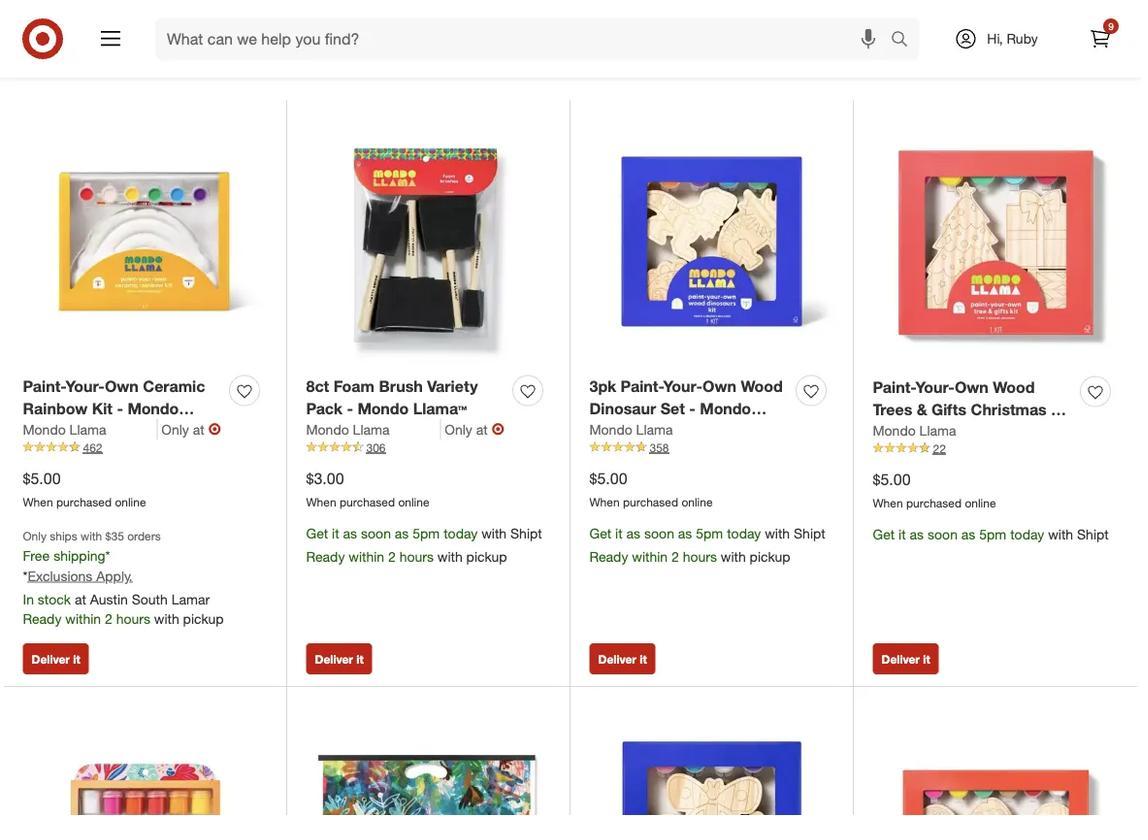 Task type: describe. For each thing, give the bounding box(es) containing it.
¬ for 8ct foam brush variety pack - mondo llama™
[[492, 420, 504, 439]]

own inside 3pk paint-your-own wood dinosaur set - mondo llama™
[[703, 377, 737, 396]]

mondo llama link down &
[[873, 421, 956, 440]]

get it as soon as 5pm today with shipt ready within 2 hours with pickup for $5.00
[[590, 524, 826, 565]]

358
[[650, 440, 669, 455]]

¬ for paint-your-own ceramic rainbow kit - mondo llama™
[[208, 420, 221, 439]]

within inside only ships with $35 orders free shipping * * exclusions apply. in stock at  austin south lamar ready within 2 hours with pickup
[[65, 610, 101, 627]]

your- for trees
[[916, 378, 955, 397]]

deliver for paint-your-own wood trees & gifts christmas kit - mondo llama™
[[882, 651, 920, 666]]

llama™ inside paint-your-own ceramic rainbow kit - mondo llama™
[[23, 421, 77, 440]]

- inside paint-your-own ceramic rainbow kit - mondo llama™
[[117, 399, 123, 418]]

within for $3.00
[[349, 548, 384, 565]]

own for rainbow
[[105, 377, 139, 396]]

2 horizontal spatial get
[[873, 525, 895, 542]]

wood inside paint-your-own wood trees & gifts christmas kit - mondo llama™
[[993, 378, 1035, 397]]

lamar
[[171, 590, 210, 607]]

get for $3.00
[[306, 524, 328, 541]]

deliver it for 3pk paint-your-own wood dinosaur set - mondo llama™
[[598, 651, 647, 666]]

$5.00 when purchased online for dinosaur
[[590, 469, 713, 509]]

ready for $5.00
[[590, 548, 628, 565]]

mondo llama down rainbow
[[23, 421, 106, 438]]

only at ¬ for 8ct foam brush variety pack - mondo llama™
[[445, 420, 504, 439]]

deliver it for paint-your-own wood trees & gifts christmas kit - mondo llama™
[[882, 651, 930, 666]]

$3.00
[[306, 469, 344, 488]]

llama™ inside paint-your-own wood trees & gifts christmas kit - mondo llama™
[[939, 422, 993, 441]]

$35
[[105, 528, 124, 543]]

shipt for 8ct foam brush variety pack - mondo llama™
[[511, 524, 542, 541]]

at for 8ct foam brush variety pack - mondo llama™
[[476, 421, 488, 438]]

your- inside 3pk paint-your-own wood dinosaur set - mondo llama™
[[663, 377, 703, 396]]

south
[[132, 590, 168, 607]]

462 link
[[23, 439, 267, 456]]

$5.00 when purchased online for kit
[[23, 469, 146, 509]]

pickup inside only ships with $35 orders free shipping * * exclusions apply. in stock at  austin south lamar ready within 2 hours with pickup
[[183, 610, 224, 627]]

orders
[[127, 528, 161, 543]]

$3.00 when purchased online
[[306, 469, 430, 509]]

2 horizontal spatial 5pm
[[980, 525, 1007, 542]]

foam
[[334, 377, 375, 396]]

online for christmas
[[965, 495, 996, 510]]

when for 3pk paint-your-own wood dinosaur set - mondo llama™
[[590, 494, 620, 509]]

soon for $3.00
[[361, 524, 391, 541]]

2 inside only ships with $35 orders free shipping * * exclusions apply. in stock at  austin south lamar ready within 2 hours with pickup
[[105, 610, 112, 627]]

kit inside paint-your-own ceramic rainbow kit - mondo llama™
[[92, 399, 113, 418]]

paint-your-own ceramic rainbow kit - mondo llama™
[[23, 377, 205, 440]]

rainbow
[[23, 399, 88, 418]]

mondo inside 3pk paint-your-own wood dinosaur set - mondo llama™
[[700, 399, 751, 418]]

when for paint-your-own ceramic rainbow kit - mondo llama™
[[23, 494, 53, 509]]

within for $5.00
[[632, 548, 668, 565]]

purchased for &
[[907, 495, 962, 510]]

$5.00 for paint-your-own wood trees & gifts christmas kit - mondo llama™
[[873, 470, 911, 489]]

at for paint-your-own ceramic rainbow kit - mondo llama™
[[193, 421, 204, 438]]

mondo inside paint-your-own wood trees & gifts christmas kit - mondo llama™
[[884, 422, 935, 441]]

2 horizontal spatial today
[[1011, 525, 1045, 542]]

ready inside only ships with $35 orders free shipping * * exclusions apply. in stock at  austin south lamar ready within 2 hours with pickup
[[23, 610, 62, 627]]

paint- inside 3pk paint-your-own wood dinosaur set - mondo llama™
[[621, 377, 663, 396]]

stock
[[38, 590, 71, 607]]

free
[[23, 547, 50, 564]]

your- for rainbow
[[65, 377, 105, 396]]

paint- for paint-your-own ceramic rainbow kit - mondo llama™
[[23, 377, 65, 396]]

llama™ inside 8ct foam brush variety pack - mondo llama™
[[413, 399, 467, 418]]

paint-your-own wood trees & gifts christmas kit - mondo llama™ link
[[873, 376, 1073, 441]]

christmas
[[971, 400, 1047, 419]]

306
[[366, 440, 386, 455]]

llama up 462
[[70, 421, 106, 438]]

22 link
[[873, 440, 1119, 457]]

hi,
[[987, 30, 1003, 47]]

mondo down the dinosaur
[[590, 421, 633, 438]]

- inside 3pk paint-your-own wood dinosaur set - mondo llama™
[[689, 399, 696, 418]]

$5.00 for paint-your-own ceramic rainbow kit - mondo llama™
[[23, 469, 61, 488]]

deliver for 3pk paint-your-own wood dinosaur set - mondo llama™
[[598, 651, 637, 666]]

2 horizontal spatial soon
[[928, 525, 958, 542]]

only ships with $35 orders free shipping * * exclusions apply. in stock at  austin south lamar ready within 2 hours with pickup
[[23, 528, 224, 627]]

ships
[[50, 528, 77, 543]]

mondo llama down the dinosaur
[[590, 421, 673, 438]]

own for trees
[[955, 378, 989, 397]]

mondo inside 8ct foam brush variety pack - mondo llama™
[[358, 399, 409, 418]]

What can we help you find? suggestions appear below search field
[[155, 17, 896, 60]]

set
[[661, 399, 685, 418]]

&
[[917, 400, 928, 419]]

pickup for 3pk paint-your-own wood dinosaur set - mondo llama™
[[750, 548, 791, 565]]

ruby
[[1007, 30, 1038, 47]]

austin
[[90, 590, 128, 607]]

$5.00 when purchased online for &
[[873, 470, 996, 510]]

mondo llama link down the dinosaur
[[590, 420, 673, 439]]

purchased for dinosaur
[[623, 494, 679, 509]]



Task type: vqa. For each thing, say whether or not it's contained in the screenshot.
Frozen Foods Link
no



Task type: locate. For each thing, give the bounding box(es) containing it.
1 horizontal spatial shipt
[[794, 524, 826, 541]]

1 ¬ from the left
[[208, 420, 221, 439]]

mondo llama link up 306
[[306, 420, 441, 439]]

0 horizontal spatial shipt
[[511, 524, 542, 541]]

* down $35
[[105, 547, 110, 564]]

only for llama™
[[445, 421, 473, 438]]

at
[[193, 421, 204, 438], [476, 421, 488, 438], [75, 590, 86, 607]]

with
[[482, 524, 507, 541], [765, 524, 790, 541], [1048, 525, 1074, 542], [81, 528, 102, 543], [438, 548, 463, 565], [721, 548, 746, 565], [154, 610, 179, 627]]

deliver it for 8ct foam brush variety pack - mondo llama™
[[315, 651, 364, 666]]

hours for $3.00
[[400, 548, 434, 565]]

2 deliver it button from the left
[[306, 643, 372, 674]]

wood up christmas
[[993, 378, 1035, 397]]

2 horizontal spatial your-
[[916, 378, 955, 397]]

4 deliver it from the left
[[882, 651, 930, 666]]

online for llama™
[[398, 494, 430, 509]]

brush
[[379, 377, 423, 396]]

purchased down 22
[[907, 495, 962, 510]]

hours
[[400, 548, 434, 565], [683, 548, 717, 565], [116, 610, 150, 627]]

mondo llama down &
[[873, 422, 956, 439]]

5pm
[[413, 524, 440, 541], [696, 524, 723, 541], [980, 525, 1007, 542]]

online for mondo
[[115, 494, 146, 509]]

1 horizontal spatial wood
[[993, 378, 1035, 397]]

paint-your-own ceramic rainbow kit - mondo llama™ image
[[23, 120, 267, 364], [23, 120, 267, 364]]

deliver it
[[32, 651, 80, 666], [315, 651, 364, 666], [598, 651, 647, 666], [882, 651, 930, 666]]

get for $5.00
[[590, 524, 612, 541]]

paint-
[[23, 377, 65, 396], [621, 377, 663, 396], [873, 378, 916, 397]]

online inside $3.00 when purchased online
[[398, 494, 430, 509]]

- down foam
[[347, 399, 353, 418]]

0 horizontal spatial only at ¬
[[161, 420, 221, 439]]

only at ¬ down the variety
[[445, 420, 504, 439]]

wood up 358 'link'
[[741, 377, 783, 396]]

mondo down trees
[[873, 422, 916, 439]]

1 horizontal spatial within
[[349, 548, 384, 565]]

wood inside 3pk paint-your-own wood dinosaur set - mondo llama™
[[741, 377, 783, 396]]

2 for $5.00
[[672, 548, 679, 565]]

deliver it button for paint-your-own wood trees & gifts christmas kit - mondo llama™
[[873, 643, 939, 674]]

kit inside paint-your-own wood trees & gifts christmas kit - mondo llama™
[[1051, 400, 1072, 419]]

0 horizontal spatial ready
[[23, 610, 62, 627]]

kit
[[92, 399, 113, 418], [1051, 400, 1072, 419]]

1 horizontal spatial at
[[193, 421, 204, 438]]

3pk
[[590, 377, 616, 396]]

deliver it button for paint-your-own ceramic rainbow kit - mondo llama™
[[23, 643, 89, 674]]

in
[[23, 590, 34, 607]]

1 horizontal spatial soon
[[644, 524, 674, 541]]

$5.00 when purchased online
[[23, 469, 146, 509], [590, 469, 713, 509], [873, 470, 996, 510]]

1 horizontal spatial ¬
[[492, 420, 504, 439]]

paint- up rainbow
[[23, 377, 65, 396]]

variety
[[427, 377, 478, 396]]

1 deliver it from the left
[[32, 651, 80, 666]]

462
[[83, 440, 102, 455]]

5pm down $3.00 when purchased online on the left bottom of the page
[[413, 524, 440, 541]]

purchased for -
[[340, 494, 395, 509]]

when inside $3.00 when purchased online
[[306, 494, 336, 509]]

shipt
[[511, 524, 542, 541], [794, 524, 826, 541], [1077, 525, 1109, 542]]

wood
[[741, 377, 783, 396], [993, 378, 1035, 397]]

your- inside paint-your-own wood trees & gifts christmas kit - mondo llama™
[[916, 378, 955, 397]]

2 only at ¬ from the left
[[445, 420, 504, 439]]

deliver for 8ct foam brush variety pack - mondo llama™
[[315, 651, 353, 666]]

paint- up trees
[[873, 378, 916, 397]]

3pk paint-your-own wood butterfly set - mondo llama™ image
[[590, 706, 834, 816], [590, 706, 834, 816]]

22
[[933, 441, 946, 456]]

llama™ down the variety
[[413, 399, 467, 418]]

your- up rainbow
[[65, 377, 105, 396]]

*
[[105, 547, 110, 564], [23, 567, 28, 584]]

paint- up the dinosaur
[[621, 377, 663, 396]]

$5.00
[[23, 469, 61, 488], [590, 469, 628, 488], [873, 470, 911, 489]]

today down 358 'link'
[[727, 524, 761, 541]]

1 horizontal spatial ready
[[306, 548, 345, 565]]

1 horizontal spatial *
[[105, 547, 110, 564]]

today down the 22 link
[[1011, 525, 1045, 542]]

0 horizontal spatial today
[[444, 524, 478, 541]]

2 horizontal spatial pickup
[[750, 548, 791, 565]]

paint- inside paint-your-own ceramic rainbow kit - mondo llama™
[[23, 377, 65, 396]]

mondo down ceramic
[[128, 399, 179, 418]]

- down trees
[[873, 422, 879, 441]]

1 horizontal spatial own
[[703, 377, 737, 396]]

soon down 22
[[928, 525, 958, 542]]

0 horizontal spatial *
[[23, 567, 28, 584]]

purchased down $3.00
[[340, 494, 395, 509]]

own up gifts
[[955, 378, 989, 397]]

when down $3.00
[[306, 494, 336, 509]]

today
[[444, 524, 478, 541], [727, 524, 761, 541], [1011, 525, 1045, 542]]

2 horizontal spatial paint-
[[873, 378, 916, 397]]

soon down $3.00 when purchased online on the left bottom of the page
[[361, 524, 391, 541]]

your- up set
[[663, 377, 703, 396]]

5pm down the 22 link
[[980, 525, 1007, 542]]

1 horizontal spatial $5.00 when purchased online
[[590, 469, 713, 509]]

hi, ruby
[[987, 30, 1038, 47]]

2 get it as soon as 5pm today with shipt ready within 2 hours with pickup from the left
[[590, 524, 826, 565]]

1 horizontal spatial only
[[161, 421, 189, 438]]

llama
[[70, 421, 106, 438], [353, 421, 390, 438], [636, 421, 673, 438], [920, 422, 956, 439]]

own inside paint-your-own ceramic rainbow kit - mondo llama™
[[105, 377, 139, 396]]

own
[[105, 377, 139, 396], [703, 377, 737, 396], [955, 378, 989, 397]]

when for 8ct foam brush variety pack - mondo llama™
[[306, 494, 336, 509]]

get it as soon as 5pm today with shipt ready within 2 hours with pickup down 358 'link'
[[590, 524, 826, 565]]

1 get it as soon as 5pm today with shipt ready within 2 hours with pickup from the left
[[306, 524, 542, 565]]

paint-your-own ceramic rainbow kit - mondo llama™ link
[[23, 375, 222, 440]]

purchased inside $3.00 when purchased online
[[340, 494, 395, 509]]

hours for $5.00
[[683, 548, 717, 565]]

only up 306 link
[[445, 421, 473, 438]]

1 horizontal spatial today
[[727, 524, 761, 541]]

¬ up 306 link
[[492, 420, 504, 439]]

pickup
[[466, 548, 507, 565], [750, 548, 791, 565], [183, 610, 224, 627]]

own up 358 'link'
[[703, 377, 737, 396]]

get it as soon as 5pm today with shipt
[[873, 525, 1109, 542]]

0 horizontal spatial pickup
[[183, 610, 224, 627]]

2 horizontal spatial shipt
[[1077, 525, 1109, 542]]

ready for $3.00
[[306, 548, 345, 565]]

358 link
[[590, 439, 834, 456]]

mondo down brush
[[358, 399, 409, 418]]

online down 358 'link'
[[682, 494, 713, 509]]

only at ¬
[[161, 420, 221, 439], [445, 420, 504, 439]]

when down trees
[[873, 495, 903, 510]]

at down ceramic
[[193, 421, 204, 438]]

2 horizontal spatial within
[[632, 548, 668, 565]]

only up the free
[[23, 528, 47, 543]]

3pk paint-your-own wood dinosaur set - mondo llama™ link
[[590, 375, 789, 440]]

kit right christmas
[[1051, 400, 1072, 419]]

2 for $3.00
[[388, 548, 396, 565]]

purchased down 358 at right
[[623, 494, 679, 509]]

paint-your-own wood trees & gifts christmas kit - mondo llama™ image
[[873, 120, 1119, 365], [873, 120, 1119, 365]]

only inside only ships with $35 orders free shipping * * exclusions apply. in stock at  austin south lamar ready within 2 hours with pickup
[[23, 528, 47, 543]]

mondo down &
[[884, 422, 935, 441]]

1 horizontal spatial kit
[[1051, 400, 1072, 419]]

2 horizontal spatial $5.00
[[873, 470, 911, 489]]

deliver for paint-your-own ceramic rainbow kit - mondo llama™
[[32, 651, 70, 666]]

at inside only ships with $35 orders free shipping * * exclusions apply. in stock at  austin south lamar ready within 2 hours with pickup
[[75, 590, 86, 607]]

as
[[343, 524, 357, 541], [395, 524, 409, 541], [627, 524, 641, 541], [678, 524, 692, 541], [910, 525, 924, 542], [962, 525, 976, 542]]

0 horizontal spatial 5pm
[[413, 524, 440, 541]]

3 deliver it button from the left
[[590, 643, 656, 674]]

0 horizontal spatial hours
[[116, 610, 150, 627]]

2
[[388, 548, 396, 565], [672, 548, 679, 565], [105, 610, 112, 627]]

* down the free
[[23, 567, 28, 584]]

only at ¬ down ceramic
[[161, 420, 221, 439]]

1 horizontal spatial 5pm
[[696, 524, 723, 541]]

online up the orders
[[115, 494, 146, 509]]

0 horizontal spatial wood
[[741, 377, 783, 396]]

trees
[[873, 400, 913, 419]]

0 horizontal spatial only
[[23, 528, 47, 543]]

gifts
[[932, 400, 967, 419]]

0 horizontal spatial $5.00
[[23, 469, 61, 488]]

3 deliver from the left
[[598, 651, 637, 666]]

0 horizontal spatial ¬
[[208, 420, 221, 439]]

- inside paint-your-own wood trees & gifts christmas kit - mondo llama™
[[873, 422, 879, 441]]

2 horizontal spatial 2
[[672, 548, 679, 565]]

2 horizontal spatial own
[[955, 378, 989, 397]]

get
[[306, 524, 328, 541], [590, 524, 612, 541], [873, 525, 895, 542]]

mondo llama
[[23, 421, 106, 438], [306, 421, 390, 438], [590, 421, 673, 438], [873, 422, 956, 439]]

only at ¬ for paint-your-own ceramic rainbow kit - mondo llama™
[[161, 420, 221, 439]]

search
[[882, 31, 929, 50]]

at down "exclusions apply." link
[[75, 590, 86, 607]]

$5.00 when purchased online down 462
[[23, 469, 146, 509]]

9
[[1109, 20, 1114, 32]]

0 horizontal spatial get it as soon as 5pm today with shipt ready within 2 hours with pickup
[[306, 524, 542, 565]]

1 horizontal spatial pickup
[[466, 548, 507, 565]]

online for -
[[682, 494, 713, 509]]

online up get it as soon as 5pm today with shipt
[[965, 495, 996, 510]]

0 horizontal spatial 2
[[105, 610, 112, 627]]

1 horizontal spatial get
[[590, 524, 612, 541]]

llama™ down the dinosaur
[[590, 421, 644, 440]]

llama™ down gifts
[[939, 422, 993, 441]]

5pm for $3.00
[[413, 524, 440, 541]]

llama up 358 at right
[[636, 421, 673, 438]]

8ct foam brush variety pack - mondo llama™
[[306, 377, 478, 418]]

deliver it for paint-your-own ceramic rainbow kit - mondo llama™
[[32, 651, 80, 666]]

2 horizontal spatial $5.00 when purchased online
[[873, 470, 996, 510]]

hours inside only ships with $35 orders free shipping * * exclusions apply. in stock at  austin south lamar ready within 2 hours with pickup
[[116, 610, 150, 627]]

soon for $5.00
[[644, 524, 674, 541]]

0 horizontal spatial paint-
[[23, 377, 65, 396]]

$5.00 when purchased online down 358 at right
[[590, 469, 713, 509]]

exclusions apply. link
[[28, 567, 133, 584]]

within
[[349, 548, 384, 565], [632, 548, 668, 565], [65, 610, 101, 627]]

1 horizontal spatial $5.00
[[590, 469, 628, 488]]

4 deliver it button from the left
[[873, 643, 939, 674]]

online
[[115, 494, 146, 509], [398, 494, 430, 509], [682, 494, 713, 509], [965, 495, 996, 510]]

2 horizontal spatial only
[[445, 421, 473, 438]]

0 horizontal spatial kit
[[92, 399, 113, 418]]

deliver
[[32, 651, 70, 666], [315, 651, 353, 666], [598, 651, 637, 666], [882, 651, 920, 666]]

1 horizontal spatial hours
[[400, 548, 434, 565]]

-
[[117, 399, 123, 418], [347, 399, 353, 418], [689, 399, 696, 418], [873, 422, 879, 441]]

$5.00 down trees
[[873, 470, 911, 489]]

3pk paint-your-own wood dinosaur set - mondo llama™
[[590, 377, 783, 440]]

- right set
[[689, 399, 696, 418]]

at down the variety
[[476, 421, 488, 438]]

your-
[[65, 377, 105, 396], [663, 377, 703, 396], [916, 378, 955, 397]]

when down the dinosaur
[[590, 494, 620, 509]]

8ct
[[306, 377, 329, 396]]

1 horizontal spatial 2
[[388, 548, 396, 565]]

when for paint-your-own wood trees & gifts christmas kit - mondo llama™
[[873, 495, 903, 510]]

purchased up ships on the left bottom of the page
[[56, 494, 112, 509]]

when up ships on the left bottom of the page
[[23, 494, 53, 509]]

paint-your-own wood gingerbread characters christmas kit - mondo llama™ image
[[873, 706, 1119, 816], [873, 706, 1119, 816]]

1 vertical spatial *
[[23, 567, 28, 584]]

deliver it button for 8ct foam brush variety pack - mondo llama™
[[306, 643, 372, 674]]

9 link
[[1079, 17, 1122, 60]]

mondo down rainbow
[[23, 421, 66, 438]]

exclusions
[[28, 567, 93, 584]]

mondo llama link up 462
[[23, 420, 158, 439]]

only
[[161, 421, 189, 438], [445, 421, 473, 438], [23, 528, 47, 543]]

0 vertical spatial *
[[105, 547, 110, 564]]

$5.00 for 3pk paint-your-own wood dinosaur set - mondo llama™
[[590, 469, 628, 488]]

0 horizontal spatial within
[[65, 610, 101, 627]]

it
[[332, 524, 339, 541], [615, 524, 623, 541], [899, 525, 906, 542], [73, 651, 80, 666], [357, 651, 364, 666], [640, 651, 647, 666], [923, 651, 930, 666]]

5pm for $5.00
[[696, 524, 723, 541]]

1 horizontal spatial your-
[[663, 377, 703, 396]]

2 deliver it from the left
[[315, 651, 364, 666]]

mondo
[[128, 399, 179, 418], [358, 399, 409, 418], [700, 399, 751, 418], [23, 421, 66, 438], [306, 421, 349, 438], [590, 421, 633, 438], [873, 422, 916, 439], [884, 422, 935, 441]]

ready
[[306, 548, 345, 565], [590, 548, 628, 565], [23, 610, 62, 627]]

paint-your-own wood trees & gifts christmas kit - mondo llama™
[[873, 378, 1072, 441]]

2 deliver from the left
[[315, 651, 353, 666]]

kit up 462
[[92, 399, 113, 418]]

today for 8ct foam brush variety pack - mondo llama™
[[444, 524, 478, 541]]

apply.
[[96, 567, 133, 584]]

own inside paint-your-own wood trees & gifts christmas kit - mondo llama™
[[955, 378, 989, 397]]

llama™ down rainbow
[[23, 421, 77, 440]]

3 deliver it from the left
[[598, 651, 647, 666]]

¬
[[208, 420, 221, 439], [492, 420, 504, 439]]

paint- for paint-your-own wood trees & gifts christmas kit - mondo llama™
[[873, 378, 916, 397]]

soon down 358 at right
[[644, 524, 674, 541]]

306 link
[[306, 439, 551, 456]]

search button
[[882, 17, 929, 64]]

soon
[[361, 524, 391, 541], [644, 524, 674, 541], [928, 525, 958, 542]]

shipt for 3pk paint-your-own wood dinosaur set - mondo llama™
[[794, 524, 826, 541]]

0 horizontal spatial get
[[306, 524, 328, 541]]

dinosaur
[[590, 399, 656, 418]]

mondo llama link
[[23, 420, 158, 439], [306, 420, 441, 439], [590, 420, 673, 439], [873, 421, 956, 440]]

your- inside paint-your-own ceramic rainbow kit - mondo llama™
[[65, 377, 105, 396]]

$5.00 up ships on the left bottom of the page
[[23, 469, 61, 488]]

8ct foam brush variety pack - mondo llama™ image
[[306, 120, 551, 364], [306, 120, 551, 364]]

- up 462 link
[[117, 399, 123, 418]]

mondo down the pack at left
[[306, 421, 349, 438]]

shipping
[[54, 547, 105, 564]]

1 only at ¬ from the left
[[161, 420, 221, 439]]

0 horizontal spatial soon
[[361, 524, 391, 541]]

16"x22" medium weight giant paper pad with handle - mondo llama™ image
[[306, 706, 551, 816], [306, 706, 551, 816]]

deliver it button for 3pk paint-your-own wood dinosaur set - mondo llama™
[[590, 643, 656, 674]]

0 horizontal spatial own
[[105, 377, 139, 396]]

- inside 8ct foam brush variety pack - mondo llama™
[[347, 399, 353, 418]]

llama™ inside 3pk paint-your-own wood dinosaur set - mondo llama™
[[590, 421, 644, 440]]

2 horizontal spatial at
[[476, 421, 488, 438]]

get it as soon as 5pm today with shipt ready within 2 hours with pickup for $3.00
[[306, 524, 542, 565]]

0 horizontal spatial at
[[75, 590, 86, 607]]

deliver it button
[[23, 643, 89, 674], [306, 643, 372, 674], [590, 643, 656, 674], [873, 643, 939, 674]]

ceramic
[[143, 377, 205, 396]]

llama™
[[413, 399, 467, 418], [23, 421, 77, 440], [590, 421, 644, 440], [939, 422, 993, 441]]

today down 306 link
[[444, 524, 478, 541]]

3pk paint-your-own wood dinosaur set - mondo llama™ image
[[590, 120, 834, 364], [590, 120, 834, 364]]

only for mondo
[[161, 421, 189, 438]]

llama up 22
[[920, 422, 956, 439]]

pickup for 8ct foam brush variety pack - mondo llama™
[[466, 548, 507, 565]]

mondo inside paint-your-own ceramic rainbow kit - mondo llama™
[[128, 399, 179, 418]]

0 horizontal spatial your-
[[65, 377, 105, 396]]

when
[[23, 494, 53, 509], [306, 494, 336, 509], [590, 494, 620, 509], [873, 495, 903, 510]]

18ct washable tempera paints classic colors - mondo llama™ image
[[23, 706, 267, 816], [23, 706, 267, 816]]

4 deliver from the left
[[882, 651, 920, 666]]

today for 3pk paint-your-own wood dinosaur set - mondo llama™
[[727, 524, 761, 541]]

mondo llama down the pack at left
[[306, 421, 390, 438]]

2 horizontal spatial hours
[[683, 548, 717, 565]]

1 deliver from the left
[[32, 651, 70, 666]]

1 deliver it button from the left
[[23, 643, 89, 674]]

purchased
[[56, 494, 112, 509], [340, 494, 395, 509], [623, 494, 679, 509], [907, 495, 962, 510]]

your- up &
[[916, 378, 955, 397]]

1 horizontal spatial paint-
[[621, 377, 663, 396]]

only up 462 link
[[161, 421, 189, 438]]

$5.00 when purchased online down 22
[[873, 470, 996, 510]]

get it as soon as 5pm today with shipt ready within 2 hours with pickup down $3.00 when purchased online on the left bottom of the page
[[306, 524, 542, 565]]

purchased for kit
[[56, 494, 112, 509]]

$5.00 down the dinosaur
[[590, 469, 628, 488]]

paint- inside paint-your-own wood trees & gifts christmas kit - mondo llama™
[[873, 378, 916, 397]]

0 horizontal spatial $5.00 when purchased online
[[23, 469, 146, 509]]

2 ¬ from the left
[[492, 420, 504, 439]]

5pm down 358 'link'
[[696, 524, 723, 541]]

2 horizontal spatial ready
[[590, 548, 628, 565]]

get it as soon as 5pm today with shipt ready within 2 hours with pickup
[[306, 524, 542, 565], [590, 524, 826, 565]]

online down 306 link
[[398, 494, 430, 509]]

¬ up 462 link
[[208, 420, 221, 439]]

1 horizontal spatial get it as soon as 5pm today with shipt ready within 2 hours with pickup
[[590, 524, 826, 565]]

8ct foam brush variety pack - mondo llama™ link
[[306, 375, 505, 420]]

pack
[[306, 399, 343, 418]]

mondo up 358 'link'
[[700, 399, 751, 418]]

1 horizontal spatial only at ¬
[[445, 420, 504, 439]]

llama up 306
[[353, 421, 390, 438]]

own left ceramic
[[105, 377, 139, 396]]



